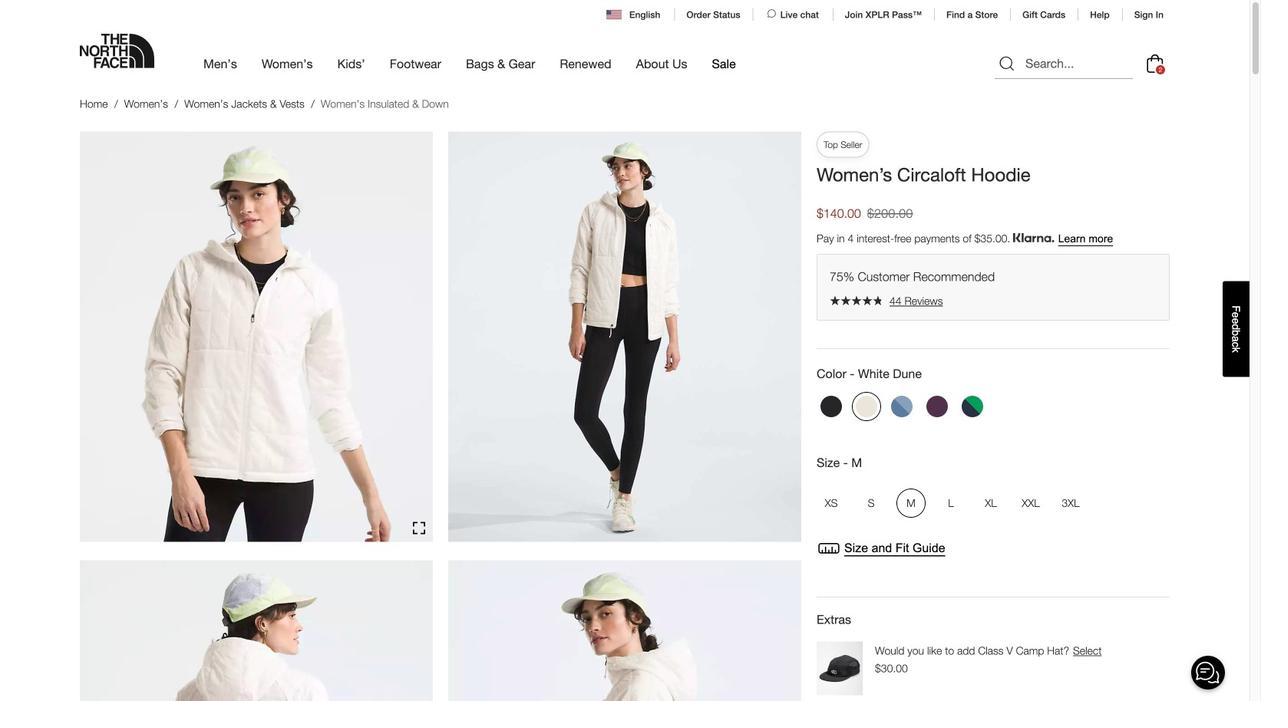 Task type: describe. For each thing, give the bounding box(es) containing it.
black currant purple image
[[927, 396, 948, 418]]

Optic Emerald/Summit Navy radio
[[958, 392, 988, 422]]

White Dune radio
[[852, 392, 882, 422]]

optic emerald/summit navy image
[[962, 396, 984, 418]]



Task type: locate. For each thing, give the bounding box(es) containing it.
white dune image
[[856, 396, 878, 418]]

tnf black image
[[821, 396, 843, 418]]

steel blue/indigo stone image
[[892, 396, 913, 418]]

color option group
[[817, 392, 1170, 428]]

women's insulated & down element
[[321, 98, 449, 110]]

Black Currant Purple radio
[[923, 392, 952, 422]]

Search search field
[[995, 48, 1134, 79]]

klarna image
[[1014, 234, 1055, 243]]

search all image
[[998, 55, 1017, 73]]

class v camp hat image
[[817, 642, 863, 696]]

open full screen image
[[413, 523, 425, 535]]

TNF Black radio
[[817, 392, 846, 422]]

list box
[[817, 489, 1170, 518]]

the north face home page image
[[80, 34, 154, 68]]

Steel Blue/Indigo Stone radio
[[888, 392, 917, 422]]



Task type: vqa. For each thing, say whether or not it's contained in the screenshot.
Status
no



